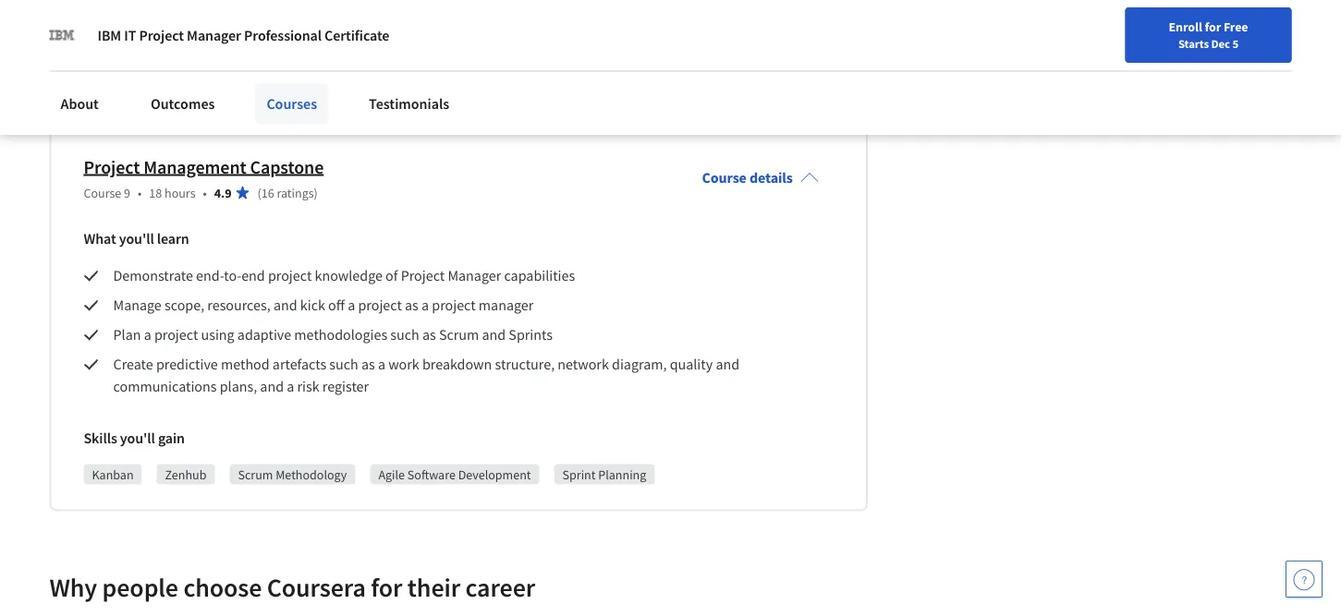 Task type: locate. For each thing, give the bounding box(es) containing it.
and
[[274, 297, 297, 315], [482, 326, 506, 345], [716, 356, 740, 374], [260, 378, 284, 397]]

manager up manager
[[448, 267, 501, 286]]

project
[[139, 26, 184, 44], [92, 88, 130, 104], [84, 156, 140, 179], [401, 267, 445, 286]]

career development
[[341, 88, 452, 104]]

course for course details
[[702, 169, 747, 188]]

)
[[314, 185, 318, 202]]

0 vertical spatial as
[[405, 297, 419, 315]]

0 vertical spatial you'll
[[119, 230, 154, 249]]

what
[[84, 230, 116, 249]]

why
[[49, 572, 97, 604]]

for inside enroll for free starts dec 5
[[1205, 18, 1222, 35]]

manager left professional
[[187, 26, 241, 44]]

coursera image
[[22, 15, 140, 45]]

certificate
[[325, 26, 390, 44]]

for left their
[[371, 572, 403, 604]]

such
[[391, 326, 420, 345]]

outcomes link
[[140, 83, 226, 124]]

menu item
[[954, 18, 1073, 79]]

a left work
[[378, 356, 386, 374]]

hours
[[165, 185, 196, 202]]

for
[[1205, 18, 1222, 35], [371, 572, 403, 604]]

communications
[[113, 378, 217, 397]]

as inside create predictive method artefacts such as a work breakdown structure, network diagram, quality and communications plans, and a risk register
[[361, 356, 375, 374]]

capstone
[[250, 156, 324, 179]]

None search field
[[264, 12, 569, 49]]

skills
[[84, 430, 117, 448]]

course for course 9 • 18 hours •
[[84, 185, 121, 202]]

0 vertical spatial management
[[133, 88, 204, 104]]

ratings
[[277, 185, 314, 202]]

as up register
[[361, 356, 375, 374]]

project right the of
[[401, 267, 445, 286]]

testimonials
[[369, 94, 450, 113]]

0 vertical spatial manager
[[187, 26, 241, 44]]

management down "it"
[[133, 88, 204, 104]]

1 vertical spatial management
[[144, 156, 247, 179]]

courses
[[267, 94, 317, 113]]

ibm it project manager professional certificate
[[98, 26, 390, 44]]

•
[[138, 185, 142, 202], [203, 185, 207, 202]]

career
[[341, 88, 376, 104]]

of
[[386, 267, 398, 286]]

2 vertical spatial as
[[361, 356, 375, 374]]

agile
[[379, 467, 405, 484]]

free
[[1224, 18, 1249, 35]]

zenhub
[[165, 467, 207, 484]]

ibm image
[[49, 22, 75, 48]]

development right career
[[379, 88, 452, 104]]

0 vertical spatial for
[[1205, 18, 1222, 35]]

project management capstone link
[[84, 156, 324, 179]]

demonstrate end-to-end project knowledge of project manager capabilities
[[113, 267, 575, 286]]

plan
[[113, 326, 141, 345]]

for up the dec
[[1205, 18, 1222, 35]]

0 horizontal spatial •
[[138, 185, 142, 202]]

as right such
[[423, 326, 436, 345]]

quality
[[670, 356, 713, 374]]

capabilities
[[504, 267, 575, 286]]

about link
[[49, 83, 110, 124]]

management
[[133, 88, 204, 104], [144, 156, 247, 179]]

help center image
[[1294, 569, 1316, 591]]

development
[[379, 88, 452, 104], [458, 467, 531, 484]]

project
[[268, 267, 312, 286], [358, 297, 402, 315], [432, 297, 476, 315], [154, 326, 198, 345]]

1 vertical spatial as
[[423, 326, 436, 345]]

0 vertical spatial development
[[379, 88, 452, 104]]

off
[[328, 297, 345, 315]]

choose
[[183, 572, 262, 604]]

course left 9
[[84, 185, 121, 202]]

1 horizontal spatial •
[[203, 185, 207, 202]]

1 horizontal spatial development
[[458, 467, 531, 484]]

management for project management capstone
[[144, 156, 247, 179]]

you'll for gain
[[120, 430, 155, 448]]

sprint
[[563, 467, 596, 484]]

project down the of
[[358, 297, 402, 315]]

course
[[702, 169, 747, 188], [84, 185, 121, 202]]

1 vertical spatial manager
[[448, 267, 501, 286]]

project down ibm
[[92, 88, 130, 104]]

you'll left learn
[[119, 230, 154, 249]]

2 vertical spatial scrum
[[238, 467, 273, 484]]

course left details
[[702, 169, 747, 188]]

scrum left master on the left top of the page
[[235, 88, 271, 104]]

0 horizontal spatial development
[[379, 88, 452, 104]]

using
[[201, 326, 235, 345]]

0 vertical spatial scrum
[[235, 88, 271, 104]]

1 vertical spatial scrum
[[439, 326, 479, 345]]

a up breakdown
[[422, 297, 429, 315]]

course inside dropdown button
[[702, 169, 747, 188]]

people
[[102, 572, 178, 604]]

details
[[750, 169, 793, 188]]

create predictive method artefacts such as a work breakdown structure, network diagram, quality and communications plans, and a risk register
[[113, 356, 743, 397]]

0 horizontal spatial as
[[361, 356, 375, 374]]

about
[[61, 94, 99, 113]]

scrum left methodology
[[238, 467, 273, 484]]

course details button
[[688, 143, 834, 214]]

planning
[[599, 467, 647, 484]]

• right 9
[[138, 185, 142, 202]]

end
[[241, 267, 265, 286]]

1 vertical spatial you'll
[[120, 430, 155, 448]]

as
[[405, 297, 419, 315], [423, 326, 436, 345], [361, 356, 375, 374]]

kick
[[300, 297, 325, 315]]

development right software at the left bottom
[[458, 467, 531, 484]]

as up such
[[405, 297, 419, 315]]

and right plans,
[[260, 378, 284, 397]]

structure,
[[495, 356, 555, 374]]

1 horizontal spatial for
[[1205, 18, 1222, 35]]

1 vertical spatial development
[[458, 467, 531, 484]]

risk
[[297, 378, 320, 397]]

you'll left 'gain'
[[120, 430, 155, 448]]

testimonials link
[[358, 83, 461, 124]]

management up hours at the left top of the page
[[144, 156, 247, 179]]

courses link
[[256, 83, 328, 124]]

scrum up breakdown
[[439, 326, 479, 345]]

a
[[348, 297, 355, 315], [422, 297, 429, 315], [144, 326, 151, 345], [378, 356, 386, 374], [287, 378, 294, 397]]

and left kick
[[274, 297, 297, 315]]

1 horizontal spatial course
[[702, 169, 747, 188]]

• left "4.9"
[[203, 185, 207, 202]]

0 horizontal spatial course
[[84, 185, 121, 202]]

0 horizontal spatial for
[[371, 572, 403, 604]]

and right quality
[[716, 356, 740, 374]]

9
[[124, 185, 130, 202]]

project right "end"
[[268, 267, 312, 286]]

scrum
[[235, 88, 271, 104], [439, 326, 479, 345], [238, 467, 273, 484]]

you'll
[[119, 230, 154, 249], [120, 430, 155, 448]]

project up 9
[[84, 156, 140, 179]]



Task type: vqa. For each thing, say whether or not it's contained in the screenshot.
5
yes



Task type: describe. For each thing, give the bounding box(es) containing it.
adaptive
[[238, 326, 291, 345]]

work
[[389, 356, 420, 374]]

scrum master
[[235, 88, 309, 104]]

resources,
[[207, 297, 271, 315]]

outcomes
[[151, 94, 215, 113]]

project left manager
[[432, 297, 476, 315]]

methodologies
[[294, 326, 388, 345]]

0 horizontal spatial manager
[[187, 26, 241, 44]]

course details
[[702, 169, 793, 188]]

career
[[466, 572, 535, 604]]

manage scope, resources, and kick off a project as a project manager
[[113, 297, 534, 315]]

what you'll learn
[[84, 230, 189, 249]]

kanban
[[92, 467, 134, 484]]

coursera
[[267, 572, 366, 604]]

2 • from the left
[[203, 185, 207, 202]]

manage
[[113, 297, 162, 315]]

learn
[[157, 230, 189, 249]]

to-
[[224, 267, 241, 286]]

skills you'll gain
[[84, 430, 185, 448]]

( 16 ratings )
[[258, 185, 318, 202]]

why people choose coursera for their career
[[49, 572, 535, 604]]

enroll for free starts dec 5
[[1169, 18, 1249, 51]]

1 vertical spatial for
[[371, 572, 403, 604]]

course 9 • 18 hours •
[[84, 185, 207, 202]]

artefacts such
[[273, 356, 359, 374]]

project management capstone
[[84, 156, 324, 179]]

project management
[[92, 88, 204, 104]]

and down manager
[[482, 326, 506, 345]]

predictive
[[156, 356, 218, 374]]

you'll for learn
[[119, 230, 154, 249]]

knowledge
[[315, 267, 383, 286]]

1 • from the left
[[138, 185, 142, 202]]

gain
[[158, 430, 185, 448]]

end-
[[196, 267, 224, 286]]

scrum for scrum master
[[235, 88, 271, 104]]

plans,
[[220, 378, 257, 397]]

project down scope,
[[154, 326, 198, 345]]

sprint planning
[[563, 467, 647, 484]]

a right off
[[348, 297, 355, 315]]

ibm
[[98, 26, 121, 44]]

create
[[113, 356, 153, 374]]

18
[[149, 185, 162, 202]]

management for project management
[[133, 88, 204, 104]]

5
[[1233, 36, 1239, 51]]

professional
[[244, 26, 322, 44]]

register
[[323, 378, 369, 397]]

2 horizontal spatial as
[[423, 326, 436, 345]]

dec
[[1212, 36, 1231, 51]]

scope,
[[165, 297, 204, 315]]

method
[[221, 356, 270, 374]]

starts
[[1179, 36, 1210, 51]]

scrum for scrum methodology
[[238, 467, 273, 484]]

plan a project using adaptive methodologies such as scrum and sprints
[[113, 326, 553, 345]]

(
[[258, 185, 261, 202]]

enroll
[[1169, 18, 1203, 35]]

1 horizontal spatial as
[[405, 297, 419, 315]]

agile software development
[[379, 467, 531, 484]]

project right "it"
[[139, 26, 184, 44]]

their
[[408, 572, 461, 604]]

software
[[408, 467, 456, 484]]

1 horizontal spatial manager
[[448, 267, 501, 286]]

scrum methodology
[[238, 467, 347, 484]]

4.9
[[214, 185, 232, 202]]

demonstrate
[[113, 267, 193, 286]]

manager
[[479, 297, 534, 315]]

sprints
[[509, 326, 553, 345]]

breakdown
[[423, 356, 492, 374]]

master
[[273, 88, 309, 104]]

methodology
[[276, 467, 347, 484]]

diagram,
[[612, 356, 667, 374]]

16
[[261, 185, 274, 202]]

network
[[558, 356, 609, 374]]

a left risk
[[287, 378, 294, 397]]

a right plan
[[144, 326, 151, 345]]

it
[[124, 26, 136, 44]]



